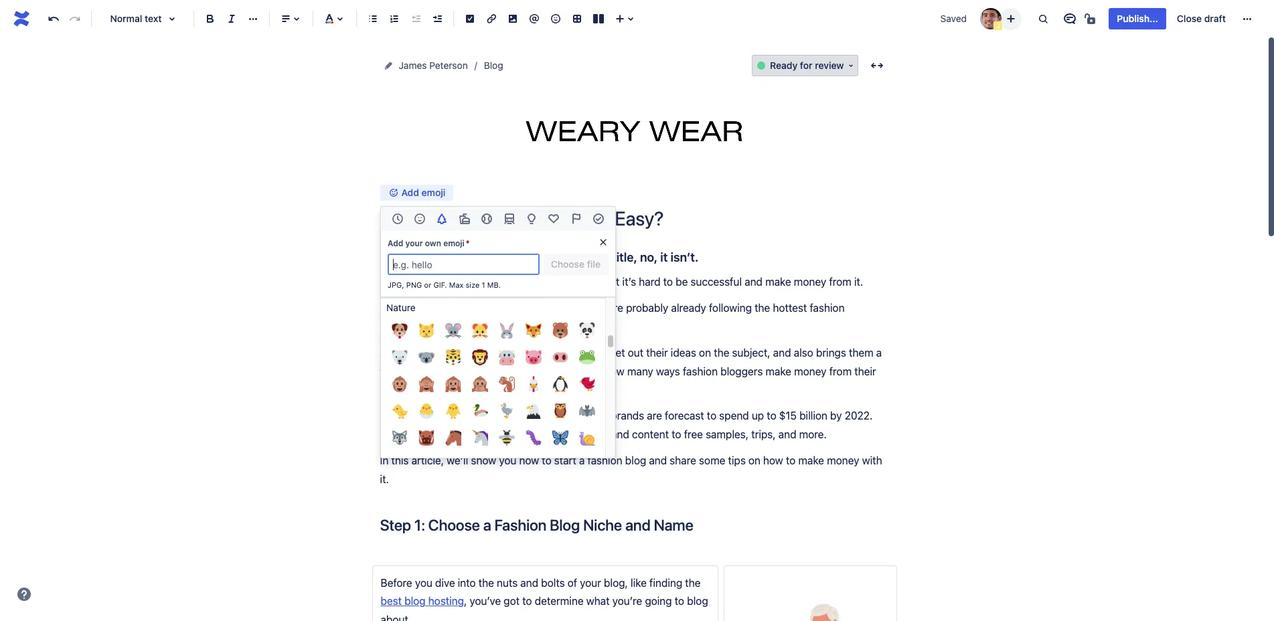 Task type: locate. For each thing, give the bounding box(es) containing it.
your inside before you dive into the nuts and bolts of your blog, like finding the best blog hosting
[[580, 577, 601, 589]]

to down $15
[[786, 455, 796, 467]]

, inside , fashion and style brands are forecast to spend up to $15 billion by 2022. they spend on everything from promoted posts and content to free samples, trips, and more.
[[521, 410, 524, 422]]

add for add your own emoji *
[[388, 239, 403, 249]]

going
[[645, 596, 672, 608]]

0 vertical spatial you
[[390, 250, 411, 264]]

normal text
[[110, 13, 162, 24]]

to left start
[[542, 455, 552, 467]]

1 horizontal spatial you
[[415, 577, 432, 589]]

and left "also"
[[773, 347, 791, 359]]

0 horizontal spatial it.
[[380, 473, 389, 485]]

1 if from the top
[[380, 250, 388, 264]]

and left share
[[649, 455, 667, 467]]

content
[[632, 428, 669, 440]]

*
[[466, 239, 470, 249]]

fashion down the posts
[[588, 455, 622, 467]]

if up starting
[[380, 250, 388, 264]]

if left nature
[[380, 302, 386, 314]]

or
[[424, 281, 431, 289]]

fashion up promoted
[[527, 410, 562, 422]]

instagram.
[[516, 321, 567, 333]]

blog right going
[[687, 596, 708, 608]]

cell down :butterfly: icon
[[547, 452, 574, 477]]

, down into
[[464, 596, 467, 608]]

with down :fox: icon
[[523, 347, 543, 359]]

1 horizontal spatial be
[[676, 276, 688, 288]]

:speak_no_evil: image
[[472, 376, 488, 392]]

1 vertical spatial your
[[580, 577, 601, 589]]

1 horizontal spatial your
[[580, 577, 601, 589]]

answer
[[534, 250, 575, 264]]

you're down the "but"
[[594, 302, 623, 314]]

to right 'got'
[[522, 596, 532, 608]]

:rabbit: image
[[499, 323, 515, 339]]

add
[[401, 187, 419, 198], [388, 239, 403, 249]]

0 vertical spatial blog
[[484, 60, 503, 71]]

1 horizontal spatial it.
[[854, 276, 863, 288]]

:frog: image
[[579, 350, 595, 366]]

nuts
[[497, 577, 518, 589]]

mb.
[[487, 281, 501, 289]]

bloggers inside if you're passionate about fashion and style, you're probably already following the hottest fashion bloggers and influencers on instagram.
[[380, 321, 422, 333]]

them down :rabbit: icon on the bottom
[[495, 347, 520, 359]]

you're down 'blog,'
[[612, 596, 642, 608]]

money down the "by"
[[827, 455, 859, 467]]

,
[[521, 410, 524, 422], [464, 596, 467, 608]]

blog inside , you've got to determine what you're going to blog about.
[[687, 596, 708, 608]]

how down :bug: icon
[[519, 455, 539, 467]]

the left subject,
[[714, 347, 729, 359]]

bloggers
[[380, 321, 422, 333], [721, 365, 763, 377]]

2 vertical spatial from
[[507, 428, 530, 440]]

them right brings
[[849, 347, 874, 359]]

0 horizontal spatial how
[[519, 455, 539, 467]]

blog left niche
[[550, 516, 580, 534]]

emoji left the *
[[443, 239, 465, 249]]

of right bolts at bottom left
[[568, 577, 577, 589]]

money up hottest
[[794, 276, 826, 288]]

0 horizontal spatial be
[[509, 365, 522, 377]]

a
[[421, 276, 426, 288], [545, 347, 551, 359], [876, 347, 882, 359], [579, 455, 585, 467], [483, 516, 491, 534]]

on down about
[[501, 321, 513, 333]]

1 horizontal spatial blog
[[550, 516, 580, 534]]

1 horizontal spatial spend
[[719, 410, 749, 422]]

:horse: image
[[445, 430, 461, 446]]

gif.
[[434, 281, 447, 289]]

bloggers down nature
[[380, 321, 422, 333]]

cell down :wolf: icon
[[386, 452, 413, 477]]

forecast
[[665, 410, 704, 422]]

brings
[[816, 347, 846, 359]]

make up hottest
[[765, 276, 791, 288]]

blog up opportunities.
[[427, 347, 448, 359]]

get
[[609, 347, 625, 359]]

1 horizontal spatial them
[[849, 347, 874, 359]]

0 horizontal spatial bloggers
[[380, 321, 422, 333]]

brands
[[611, 410, 644, 422]]

of right ton
[[398, 365, 408, 377]]

action item image
[[462, 11, 478, 27]]

5 cell from the left
[[493, 452, 520, 477]]

and down brands
[[611, 428, 629, 440]]

:eagle: image
[[526, 403, 542, 419]]

into
[[458, 577, 476, 589]]

1 vertical spatial spend
[[407, 428, 436, 440]]

1 vertical spatial money
[[794, 365, 827, 377]]

out
[[628, 347, 644, 359]]

to
[[458, 250, 470, 264], [499, 250, 510, 264], [663, 276, 673, 288], [597, 347, 607, 359], [572, 365, 582, 377], [432, 410, 441, 422], [707, 410, 717, 422], [767, 410, 776, 422], [672, 428, 681, 440], [542, 455, 552, 467], [786, 455, 796, 467], [522, 596, 532, 608], [675, 596, 684, 608]]

blog inside in this article, we'll show you how to start a fashion blog and share some tips on how to make money with it.
[[625, 455, 646, 467]]

cell down :bee: icon at bottom
[[493, 452, 520, 477]]

:bear: image
[[552, 323, 568, 339]]

:see_no_evil: image
[[418, 376, 435, 392]]

cell down :horse: icon
[[440, 452, 467, 477]]

1 horizontal spatial how
[[605, 365, 625, 377]]

a left gif.
[[421, 276, 426, 288]]

:panda_face: image
[[579, 323, 595, 339]]

add inside emojis actions and list panel tab panel
[[388, 239, 403, 249]]

spend down :hatching_chick: icon
[[407, 428, 436, 440]]

the up pretty
[[513, 250, 532, 264]]

0 horizontal spatial them
[[495, 347, 520, 359]]

1
[[482, 281, 485, 289]]

cell down :bug: icon
[[520, 452, 547, 477]]

0 vertical spatial ,
[[521, 410, 524, 422]]

like
[[631, 577, 647, 589]]

confluence image
[[11, 8, 32, 29], [11, 8, 32, 29]]

indent tab image
[[429, 11, 445, 27]]

1 vertical spatial be
[[509, 365, 522, 377]]

to right hard
[[663, 276, 673, 288]]

1 vertical spatial ,
[[464, 596, 467, 608]]

choose an emoji category tab list
[[381, 207, 615, 231]]

finding
[[649, 577, 682, 589]]

0 vertical spatial bloggers
[[380, 321, 422, 333]]

you down :bee: icon at bottom
[[499, 455, 516, 467]]

be down isn't.
[[676, 276, 688, 288]]

add image, video, or file image
[[505, 11, 521, 27]]

7 cell from the left
[[547, 452, 574, 477]]

objects image
[[524, 211, 540, 227]]

0 vertical spatial their
[[646, 347, 668, 359]]

money down "also"
[[794, 365, 827, 377]]

add down frequent icon
[[388, 239, 403, 249]]

you up 'best blog hosting' link
[[415, 577, 432, 589]]

insider
[[490, 410, 521, 422]]

1 vertical spatial emoji
[[443, 239, 465, 249]]

0 vertical spatial your
[[405, 239, 423, 249]]

1 vertical spatial if
[[380, 302, 386, 314]]

and left style
[[565, 410, 583, 422]]

the
[[513, 250, 532, 264], [591, 250, 609, 264], [755, 302, 770, 314], [714, 347, 729, 359], [479, 577, 494, 589], [685, 577, 701, 589]]

2 vertical spatial you
[[415, 577, 432, 589]]

if
[[380, 250, 388, 264], [380, 302, 386, 314]]

got
[[504, 596, 520, 608]]

2 if from the top
[[380, 302, 386, 314]]

bullet list ⌘⇧8 image
[[365, 11, 381, 27]]

make inside in this article, we'll show you how to start a fashion blog and share some tips on how to make money with it.
[[798, 455, 824, 467]]

0 vertical spatial emoji
[[422, 187, 445, 198]]

on right tips
[[749, 455, 761, 467]]

you up starting
[[390, 250, 411, 264]]

cell down ":unicorn:" image at the left bottom of page
[[467, 452, 493, 477]]

influencers
[[446, 321, 499, 333]]

update header image button
[[586, 114, 683, 147]]

promoted
[[533, 428, 579, 440]]

starting a blog today is pretty straightforward, but it's hard to be successful and make money from it.
[[380, 276, 863, 288]]

0 horizontal spatial with
[[523, 347, 543, 359]]

jpg, png or gif. max size 1 mb.
[[388, 281, 501, 289]]

from inside a fashion blog provides them with a platform to get out their ideas on the subject, and also brings them a ton of opportunities. you'd be surprised to see how many ways fashion bloggers make money from their blogs.
[[829, 365, 852, 377]]

best
[[381, 596, 402, 608]]

, left :eagle: image
[[521, 410, 524, 422]]

8 cell from the left
[[574, 452, 601, 477]]

link image
[[483, 11, 500, 27]]

1 vertical spatial add
[[388, 239, 403, 249]]

0 vertical spatial if
[[380, 250, 388, 264]]

:cat: image
[[418, 323, 435, 339]]

:baby_chick: image
[[392, 403, 408, 419]]

you're up :dog: 'icon'
[[389, 302, 419, 314]]

1 vertical spatial of
[[568, 577, 577, 589]]

:hatched_chick: image
[[445, 403, 461, 419]]

0 horizontal spatial ,
[[464, 596, 467, 608]]

1 vertical spatial blog
[[550, 516, 580, 534]]

and right nuts
[[520, 577, 538, 589]]

isn't.
[[671, 250, 699, 264]]

blog right "peterson"
[[484, 60, 503, 71]]

:fox: image
[[526, 323, 542, 339]]

on inside a fashion blog provides them with a platform to get out their ideas on the subject, and also brings them a ton of opportunities. you'd be surprised to see how many ways fashion bloggers make money from their blogs.
[[699, 347, 711, 359]]

3 cell from the left
[[440, 452, 467, 477]]

1 vertical spatial with
[[862, 455, 882, 467]]

if for if you're passionate about fashion and style, you're probably already following the hottest fashion bloggers and influencers on instagram.
[[380, 302, 386, 314]]

size
[[466, 281, 480, 289]]

provides
[[451, 347, 492, 359]]

, you've got to determine what you're going to blog about.
[[381, 596, 711, 621]]

bold ⌘b image
[[202, 11, 218, 27]]

people image
[[412, 211, 428, 227]]

starting
[[380, 276, 418, 288]]

blog right best
[[405, 596, 426, 608]]

emoji up nature image
[[422, 187, 445, 198]]

:koala: image
[[418, 350, 435, 366]]

2 vertical spatial make
[[798, 455, 824, 467]]

with inside a fashion blog provides them with a platform to get out their ideas on the subject, and also brings them a ton of opportunities. you'd be surprised to see how many ways fashion bloggers make money from their blogs.
[[523, 347, 543, 359]]

to left see
[[572, 365, 582, 377]]

with down 2022.
[[862, 455, 882, 467]]

4 cell from the left
[[467, 452, 493, 477]]

move this blog image
[[383, 60, 393, 71]]

their up 2022.
[[855, 365, 876, 377]]

your up what
[[580, 577, 601, 589]]

1 vertical spatial bloggers
[[721, 365, 763, 377]]

0 vertical spatial add
[[401, 187, 419, 198]]

on right :boar: icon
[[439, 428, 451, 440]]

how down trips,
[[763, 455, 783, 467]]

your left own
[[405, 239, 423, 249]]

:tiger: image
[[445, 350, 461, 366]]

1 vertical spatial it.
[[380, 473, 389, 485]]

, inside , you've got to determine what you're going to blog about.
[[464, 596, 467, 608]]

and inside before you dive into the nuts and bolts of your blog, like finding the best blog hosting
[[520, 577, 538, 589]]

frequent image
[[389, 211, 406, 227]]

1 horizontal spatial bloggers
[[721, 365, 763, 377]]

1 horizontal spatial with
[[862, 455, 882, 467]]

cell
[[386, 452, 413, 477], [413, 452, 440, 477], [440, 452, 467, 477], [467, 452, 493, 477], [493, 452, 520, 477], [520, 452, 547, 477], [547, 452, 574, 477], [574, 452, 601, 477]]

add right add emoji icon
[[401, 187, 419, 198]]

fashion inside in this article, we'll show you how to start a fashion blog and share some tips on how to make money with it.
[[588, 455, 622, 467]]

be right you'd
[[509, 365, 522, 377]]

your
[[405, 239, 423, 249], [580, 577, 601, 589]]

1 vertical spatial make
[[766, 365, 791, 377]]

1 vertical spatial you
[[499, 455, 516, 467]]

according
[[380, 410, 429, 422]]

:butterfly: image
[[552, 430, 568, 446]]

up
[[752, 410, 764, 422]]

and right niche
[[625, 516, 651, 534]]

help image
[[16, 587, 32, 603]]

1 horizontal spatial of
[[568, 577, 577, 589]]

and down $15
[[779, 428, 797, 440]]

of inside before you dive into the nuts and bolts of your blog, like finding the best blog hosting
[[568, 577, 577, 589]]

close draft
[[1177, 13, 1226, 24]]

emoji
[[422, 187, 445, 198], [443, 239, 465, 249]]

if inside if you're passionate about fashion and style, you're probably already following the hottest fashion bloggers and influencers on instagram.
[[380, 302, 386, 314]]

no,
[[640, 250, 658, 264]]

fashion down :dog: 'icon'
[[390, 347, 425, 359]]

blog inside a fashion blog provides them with a platform to get out their ideas on the subject, and also brings them a ton of opportunities. you'd be surprised to see how many ways fashion bloggers make money from their blogs.
[[427, 347, 448, 359]]

money
[[794, 276, 826, 288], [794, 365, 827, 377], [827, 455, 859, 467]]

0 horizontal spatial spend
[[407, 428, 436, 440]]

0 horizontal spatial your
[[405, 239, 423, 249]]

the down cancel "icon" in the left of the page
[[591, 250, 609, 264]]

emoji inside popup button
[[422, 187, 445, 198]]

1 cell from the left
[[386, 452, 413, 477]]

and left :mouse: image
[[425, 321, 443, 333]]

0 vertical spatial make
[[765, 276, 791, 288]]

make down subject,
[[766, 365, 791, 377]]

on right ideas
[[699, 347, 711, 359]]

0 vertical spatial of
[[398, 365, 408, 377]]

how inside a fashion blog provides them with a platform to get out their ideas on the subject, and also brings them a ton of opportunities. you'd be surprised to see how many ways fashion bloggers make money from their blogs.
[[605, 365, 625, 377]]

share
[[670, 455, 696, 467]]

cell right this on the left
[[413, 452, 440, 477]]

undo ⌘z image
[[46, 11, 62, 27]]

opportunities.
[[411, 365, 478, 377]]

:penguin: image
[[552, 376, 568, 392]]

to up "samples,"
[[707, 410, 717, 422]]

everything
[[454, 428, 505, 440]]

style,
[[565, 302, 591, 314]]

determine
[[535, 596, 584, 608]]

:snail: image
[[579, 430, 595, 446]]

wanted
[[414, 250, 456, 264]]

the left hottest
[[755, 302, 770, 314]]

see
[[585, 365, 602, 377]]

you
[[390, 250, 411, 264], [499, 455, 516, 467], [415, 577, 432, 589]]

are
[[647, 410, 662, 422]]

and inside in this article, we'll show you how to start a fashion blog and share some tips on how to make money with it.
[[649, 455, 667, 467]]

productivity image
[[591, 211, 607, 227]]

:owl: image
[[552, 403, 568, 419]]

0 horizontal spatial you
[[390, 250, 411, 264]]

outdent ⇧tab image
[[408, 11, 424, 27]]

cell down :snail: "image"
[[574, 452, 601, 477]]

fashion down ideas
[[683, 365, 718, 377]]

what
[[586, 596, 610, 608]]

emoji image
[[548, 11, 564, 27]]

it. inside in this article, we'll show you how to start a fashion blog and share some tips on how to make money with it.
[[380, 473, 389, 485]]

Main content area, start typing to enter text. text field
[[372, 250, 897, 621]]

if for if you wanted to skip to the answer in the title, no, it isn't.
[[380, 250, 388, 264]]

step
[[380, 516, 411, 534]]

bloggers down subject,
[[721, 365, 763, 377]]

start
[[554, 455, 576, 467]]

1 horizontal spatial ,
[[521, 410, 524, 422]]

you inside before you dive into the nuts and bolts of your blog, like finding the best blog hosting
[[415, 577, 432, 589]]

spend up "samples,"
[[719, 410, 749, 422]]

make down more.
[[798, 455, 824, 467]]

0 vertical spatial with
[[523, 347, 543, 359]]

blog down content
[[625, 455, 646, 467]]

to right :frog: image
[[597, 347, 607, 359]]

2 horizontal spatial you
[[499, 455, 516, 467]]

a right start
[[579, 455, 585, 467]]

how down get
[[605, 365, 625, 377]]

following
[[709, 302, 752, 314]]

2 vertical spatial money
[[827, 455, 859, 467]]

fashion
[[507, 302, 542, 314], [810, 302, 845, 314], [390, 347, 425, 359], [683, 365, 718, 377], [527, 410, 562, 422], [588, 455, 622, 467]]

a left :pig_nose: image
[[545, 347, 551, 359]]

they
[[380, 428, 404, 440]]

0 horizontal spatial of
[[398, 365, 408, 377]]

a
[[380, 347, 387, 359]]

:monkey_face: image
[[392, 376, 408, 392]]

2022.
[[845, 410, 873, 422]]

their up ways
[[646, 347, 668, 359]]

:duck: image
[[472, 403, 488, 419]]

hottest
[[773, 302, 807, 314]]

surprised
[[524, 365, 570, 377]]

cancel image
[[598, 237, 609, 248]]

1 vertical spatial from
[[829, 365, 852, 377]]

1 vertical spatial their
[[855, 365, 876, 377]]

add inside popup button
[[401, 187, 419, 198]]

hard
[[639, 276, 661, 288]]

:boar: image
[[418, 430, 435, 446]]

successful
[[691, 276, 742, 288]]

max
[[449, 281, 464, 289]]

0 horizontal spatial blog
[[484, 60, 503, 71]]

symbols image
[[546, 211, 562, 227]]

you're
[[389, 302, 419, 314], [594, 302, 623, 314], [612, 596, 642, 608]]



Task type: describe. For each thing, give the bounding box(es) containing it.
2 horizontal spatial how
[[763, 455, 783, 467]]

blog,
[[604, 577, 628, 589]]

more.
[[799, 428, 827, 440]]

passionate
[[422, 302, 474, 314]]

pretty
[[493, 276, 522, 288]]

on inside if you're passionate about fashion and style, you're probably already following the hottest fashion bloggers and influencers on instagram.
[[501, 321, 513, 333]]

make page full-width image
[[869, 58, 885, 74]]

a right choose
[[483, 516, 491, 534]]

you inside in this article, we'll show you how to start a fashion blog and share some tips on how to make money with it.
[[499, 455, 516, 467]]

2 them from the left
[[849, 347, 874, 359]]

0 vertical spatial it.
[[854, 276, 863, 288]]

1 horizontal spatial their
[[855, 365, 876, 377]]

make inside a fashion blog provides them with a platform to get out their ideas on the subject, and also brings them a ton of opportunities. you'd be surprised to see how many ways fashion bloggers make money from their blogs.
[[766, 365, 791, 377]]

fashion inside , fashion and style brands are forecast to spend up to $15 billion by 2022. they spend on everything from promoted posts and content to free samples, trips, and more.
[[527, 410, 562, 422]]

numbered list ⌘⇧7 image
[[386, 11, 402, 27]]

more image
[[1239, 11, 1255, 27]]

james
[[399, 60, 427, 71]]

the inside if you're passionate about fashion and style, you're probably already following the hottest fashion bloggers and influencers on instagram.
[[755, 302, 770, 314]]

today
[[453, 276, 480, 288]]

before
[[381, 577, 412, 589]]

update
[[590, 136, 620, 147]]

:monkey: image
[[499, 376, 515, 392]]

text
[[145, 13, 162, 24]]

travel & places image
[[501, 211, 517, 227]]

:polar_bear: image
[[392, 350, 408, 366]]

publish... button
[[1109, 8, 1166, 29]]

to right up
[[767, 410, 776, 422]]

james peterson
[[399, 60, 468, 71]]

ways
[[656, 365, 680, 377]]

food & drink image
[[457, 211, 473, 227]]

layouts image
[[591, 11, 607, 27]]

:hamster: image
[[472, 323, 488, 339]]

also
[[794, 347, 813, 359]]

on inside , fashion and style brands are forecast to spend up to $15 billion by 2022. they spend on everything from promoted posts and content to free samples, trips, and more.
[[439, 428, 451, 440]]

:wolf: image
[[392, 430, 408, 446]]

publish...
[[1117, 13, 1158, 24]]

blog inside before you dive into the nuts and bolts of your blog, like finding the best blog hosting
[[405, 596, 426, 608]]

:pig: image
[[526, 350, 542, 366]]

6 cell from the left
[[520, 452, 547, 477]]

:bee: image
[[499, 430, 515, 446]]

probably
[[626, 302, 668, 314]]

you'd
[[480, 365, 507, 377]]

draft
[[1204, 13, 1226, 24]]

bloggers inside a fashion blog provides them with a platform to get out their ideas on the subject, and also brings them a ton of opportunities. you'd be surprised to see how many ways fashion bloggers make money from their blogs.
[[721, 365, 763, 377]]

title,
[[612, 250, 637, 264]]

with inside in this article, we'll show you how to start a fashion blog and share some tips on how to make money with it.
[[862, 455, 882, 467]]

, for business insider
[[521, 410, 524, 422]]

activity image
[[479, 211, 495, 227]]

fashion right hottest
[[810, 302, 845, 314]]

:bug: image
[[526, 430, 542, 446]]

straightforward,
[[525, 276, 601, 288]]

close
[[1177, 13, 1202, 24]]

add for add emoji
[[401, 187, 419, 198]]

a inside in this article, we'll show you how to start a fashion blog and share some tips on how to make money with it.
[[579, 455, 585, 467]]

to left free
[[672, 428, 681, 440]]

show
[[471, 455, 496, 467]]

add emoji button
[[380, 185, 453, 201]]

the up you've
[[479, 577, 494, 589]]

is
[[483, 276, 490, 288]]

and up following
[[745, 276, 763, 288]]

you for dive
[[415, 577, 432, 589]]

by
[[830, 410, 842, 422]]

find and replace image
[[1035, 11, 1052, 27]]

fashion
[[495, 516, 547, 534]]

and up instagram.
[[544, 302, 562, 314]]

add your own emoji *
[[388, 239, 470, 249]]

blog down wanted at the top of page
[[429, 276, 450, 288]]

money inside a fashion blog provides them with a platform to get out their ideas on the subject, and also brings them a ton of opportunities. you'd be surprised to see how many ways fashion bloggers make money from their blogs.
[[794, 365, 827, 377]]

you for wanted
[[390, 250, 411, 264]]

0 vertical spatial spend
[[719, 410, 749, 422]]

you've
[[470, 596, 501, 608]]

peterson
[[429, 60, 468, 71]]

comment icon image
[[1062, 11, 1078, 27]]

in
[[578, 250, 588, 264]]

to right going
[[675, 596, 684, 608]]

in
[[380, 455, 389, 467]]

a right brings
[[876, 347, 882, 359]]

align left image
[[278, 11, 294, 27]]

:dog: image
[[392, 323, 408, 339]]

header
[[623, 136, 651, 147]]

:pig_nose: image
[[552, 350, 568, 366]]

choose
[[428, 516, 480, 534]]

blogs.
[[380, 384, 409, 396]]

billion
[[800, 410, 828, 422]]

about
[[476, 302, 504, 314]]

bolts
[[541, 577, 565, 589]]

you're inside , you've got to determine what you're going to blog about.
[[612, 596, 642, 608]]

, fashion and style brands are forecast to spend up to $15 billion by 2022. they spend on everything from promoted posts and content to free samples, trips, and more.
[[380, 410, 875, 440]]

emoji picker dialog
[[380, 206, 616, 479]]

of inside a fashion blog provides them with a platform to get out their ideas on the subject, and also brings them a ton of opportunities. you'd be surprised to see how many ways fashion bloggers make money from their blogs.
[[398, 365, 408, 377]]

0 vertical spatial from
[[829, 276, 852, 288]]

style
[[585, 410, 608, 422]]

in this article, we'll show you how to start a fashion blog and share some tips on how to make money with it.
[[380, 455, 885, 485]]

samples,
[[706, 428, 749, 440]]

, for best blog hosting
[[464, 596, 467, 608]]

:unicorn: image
[[472, 430, 488, 446]]

update header image
[[590, 136, 679, 147]]

nature grid
[[381, 298, 615, 479]]

dive
[[435, 577, 455, 589]]

add emoji image
[[388, 188, 399, 198]]

:hear_no_evil: image
[[445, 376, 461, 392]]

own
[[425, 239, 441, 249]]

:hatching_chick: image
[[418, 403, 435, 419]]

this
[[391, 455, 409, 467]]

posts
[[582, 428, 609, 440]]

if you're passionate about fashion and style, you're probably already following the hottest fashion bloggers and influencers on instagram.
[[380, 302, 847, 333]]

from inside , fashion and style brands are forecast to spend up to $15 billion by 2022. they spend on everything from promoted posts and content to free samples, trips, and more.
[[507, 428, 530, 440]]

the inside a fashion blog provides them with a platform to get out their ideas on the subject, and also brings them a ton of opportunities. you'd be surprised to see how many ways fashion bloggers make money from their blogs.
[[714, 347, 729, 359]]

:mouse: image
[[445, 323, 461, 339]]

image
[[654, 136, 679, 147]]

italic ⌘i image
[[224, 11, 240, 27]]

2 cell from the left
[[413, 452, 440, 477]]

your inside emojis actions and list panel tab panel
[[405, 239, 423, 249]]

mention image
[[526, 11, 542, 27]]

business
[[444, 410, 487, 422]]

to left :hatched_chick: icon
[[432, 410, 441, 422]]

it
[[660, 250, 668, 264]]

no restrictions image
[[1084, 11, 1100, 27]]

to right skip
[[499, 250, 510, 264]]

name
[[654, 516, 694, 534]]

:chicken: image
[[526, 376, 542, 392]]

emojis actions and list panel tab panel
[[381, 231, 615, 479]]

:lion_face: image
[[472, 350, 488, 366]]

but
[[604, 276, 620, 288]]

0 vertical spatial money
[[794, 276, 826, 288]]

1:
[[414, 516, 425, 534]]

hosting
[[428, 596, 464, 608]]

normal
[[110, 13, 142, 24]]

and inside a fashion blog provides them with a platform to get out their ideas on the subject, and also brings them a ton of opportunities. you'd be surprised to see how many ways fashion bloggers make money from their blogs.
[[773, 347, 791, 359]]

on inside in this article, we'll show you how to start a fashion blog and share some tips on how to make money with it.
[[749, 455, 761, 467]]

already
[[671, 302, 706, 314]]

money inside in this article, we'll show you how to start a fashion blog and share some tips on how to make money with it.
[[827, 455, 859, 467]]

the right finding
[[685, 577, 701, 589]]

1 them from the left
[[495, 347, 520, 359]]

to down the *
[[458, 250, 470, 264]]

table image
[[569, 11, 585, 27]]

:bat: image
[[579, 403, 595, 419]]

more formatting image
[[245, 11, 261, 27]]

business insider link
[[444, 410, 521, 422]]

fashion up :fox: icon
[[507, 302, 542, 314]]

emoji inside tab panel
[[443, 239, 465, 249]]

png
[[406, 281, 422, 289]]

:dodo: image
[[499, 403, 515, 419]]

flags image
[[568, 211, 584, 227]]

trips,
[[751, 428, 776, 440]]

$15
[[779, 410, 797, 422]]

0 horizontal spatial their
[[646, 347, 668, 359]]

normal text button
[[97, 4, 188, 33]]

Enter a name for the new emoji field
[[389, 255, 538, 274]]

:cow: image
[[499, 350, 515, 366]]

james peterson image
[[981, 8, 1002, 29]]

close draft button
[[1169, 8, 1234, 29]]

be inside a fashion blog provides them with a platform to get out their ideas on the subject, and also brings them a ton of opportunities. you'd be surprised to see how many ways fashion bloggers make money from their blogs.
[[509, 365, 522, 377]]

saved
[[941, 13, 967, 24]]

Blog post title text field
[[380, 208, 889, 230]]

if you wanted to skip to the answer in the title, no, it isn't.
[[380, 250, 701, 264]]

it's
[[622, 276, 636, 288]]

about.
[[381, 614, 411, 621]]

add emoji
[[401, 187, 445, 198]]

article,
[[411, 455, 444, 467]]

jpg,
[[388, 281, 404, 289]]

before you dive into the nuts and bolts of your blog, like finding the best blog hosting
[[381, 577, 703, 608]]

:bird: image
[[579, 376, 595, 392]]

invite to edit image
[[1003, 10, 1019, 26]]

blog inside main content area, start typing to enter text. text field
[[550, 516, 580, 534]]

nature image
[[434, 211, 450, 227]]

we'll
[[447, 455, 468, 467]]

0 vertical spatial be
[[676, 276, 688, 288]]

tips
[[728, 455, 746, 467]]

redo ⌘⇧z image
[[67, 11, 83, 27]]

free
[[684, 428, 703, 440]]



Task type: vqa. For each thing, say whether or not it's contained in the screenshot.
:INNOCENT: image
no



